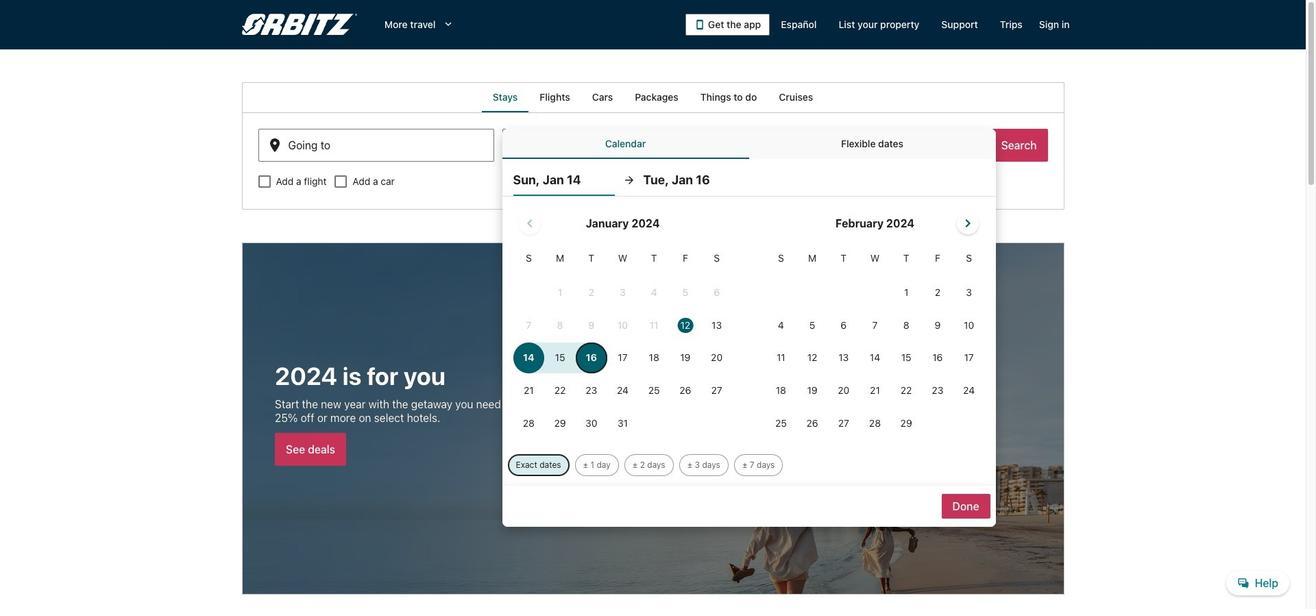 Task type: describe. For each thing, give the bounding box(es) containing it.
travel sale activities deals image
[[242, 243, 1064, 595]]

0 vertical spatial tab list
[[242, 82, 1064, 112]]

directional image
[[623, 174, 635, 186]]

january 2024 element
[[513, 251, 733, 441]]

previous month image
[[522, 215, 538, 232]]

february 2024 element
[[765, 251, 985, 441]]



Task type: vqa. For each thing, say whether or not it's contained in the screenshot.
Download the app button image
yes



Task type: locate. For each thing, give the bounding box(es) containing it.
orbitz logo image
[[242, 14, 357, 36]]

1 vertical spatial tab list
[[502, 129, 996, 159]]

next month image
[[960, 215, 976, 232]]

main content
[[0, 82, 1306, 609]]

today element
[[678, 318, 693, 333]]

tab list
[[242, 82, 1064, 112], [502, 129, 996, 159]]

application
[[513, 207, 985, 441]]

download the app button image
[[694, 19, 705, 30]]



